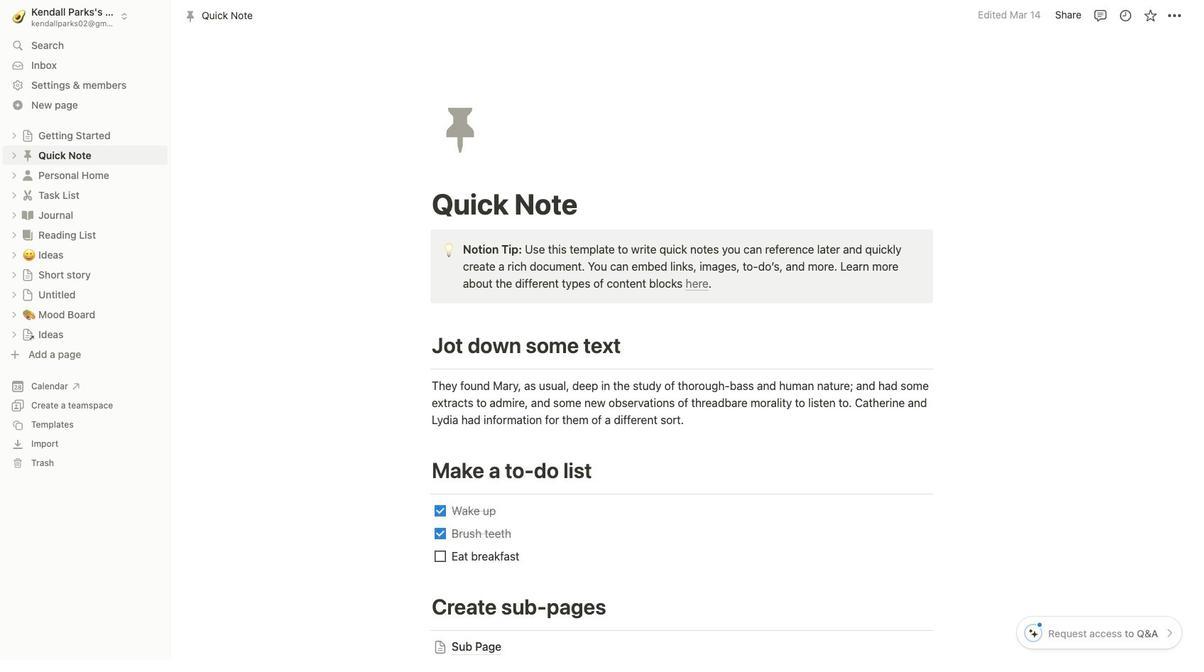 Task type: describe. For each thing, give the bounding box(es) containing it.
4 open image from the top
[[10, 250, 18, 259]]

1 open image from the top
[[10, 131, 18, 140]]

5 open image from the top
[[10, 330, 18, 339]]

1 open image from the top
[[10, 151, 18, 160]]

updates image
[[1119, 8, 1133, 22]]

4 open image from the top
[[10, 310, 18, 319]]

🥑 image
[[12, 7, 26, 25]]

favorite image
[[1144, 8, 1158, 22]]



Task type: locate. For each thing, give the bounding box(es) containing it.
5 open image from the top
[[10, 270, 18, 279]]

open image
[[10, 131, 18, 140], [10, 191, 18, 199], [10, 231, 18, 239], [10, 250, 18, 259], [10, 270, 18, 279], [10, 290, 18, 299]]

6 open image from the top
[[10, 290, 18, 299]]

2 open image from the top
[[10, 191, 18, 199]]

2 open image from the top
[[10, 171, 18, 179]]

3 open image from the top
[[10, 211, 18, 219]]

open image
[[10, 151, 18, 160], [10, 171, 18, 179], [10, 211, 18, 219], [10, 310, 18, 319], [10, 330, 18, 339]]

😀 image
[[23, 246, 36, 263]]

3 open image from the top
[[10, 231, 18, 239]]

🎨 image
[[23, 306, 36, 322]]

💡 image
[[442, 240, 456, 258]]

change page icon image
[[433, 101, 488, 156], [21, 129, 34, 142], [21, 148, 35, 162], [21, 168, 35, 182], [21, 188, 35, 202], [21, 208, 35, 222], [21, 228, 35, 242], [21, 268, 34, 281], [21, 288, 34, 301], [21, 328, 34, 341]]

note
[[431, 230, 934, 303]]

comments image
[[1094, 8, 1108, 22]]



Task type: vqa. For each thing, say whether or not it's contained in the screenshot.
7th Open image from the top
yes



